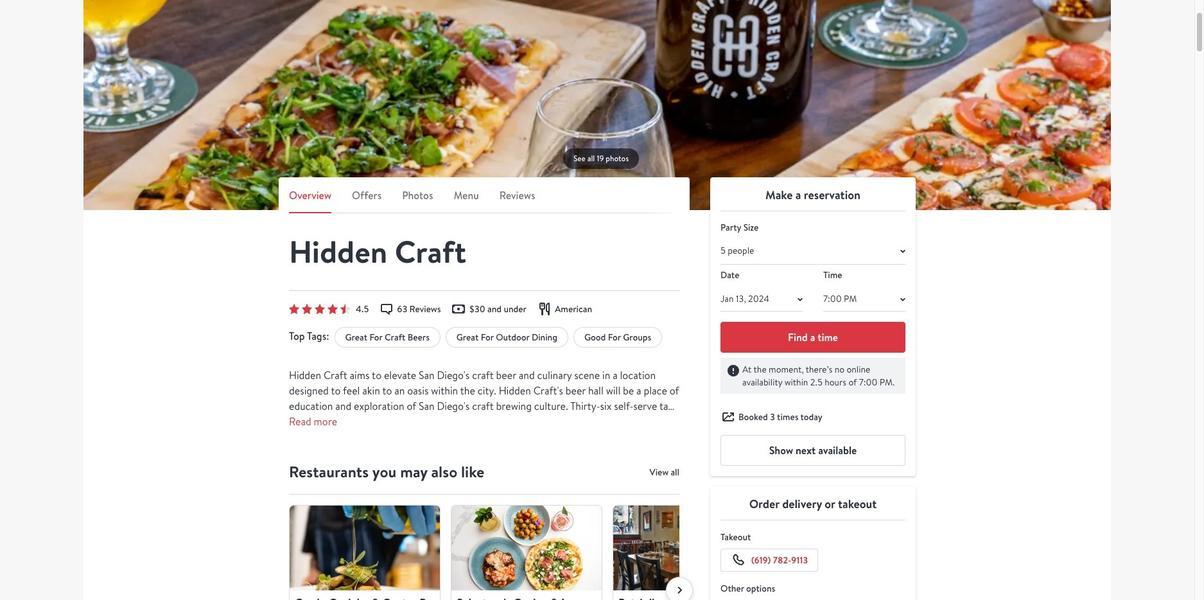Task type: locate. For each thing, give the bounding box(es) containing it.
tab list
[[289, 188, 680, 213]]

a photo of petrini's restaurant image
[[614, 506, 764, 591]]

a photo of crudo ceviche & oyster bar restaurant image
[[290, 506, 440, 591]]



Task type: vqa. For each thing, say whether or not it's contained in the screenshot.
A photo of VAGA Restaurant & Bar restaurant
no



Task type: describe. For each thing, give the bounding box(es) containing it.
a photo of salvatore's cucina & lounge restaurant image
[[452, 506, 602, 591]]

bacon &amp; brie burger - hidden craft, san diego, ca image
[[84, 0, 1112, 210]]

4.5 stars image
[[289, 304, 351, 314]]



